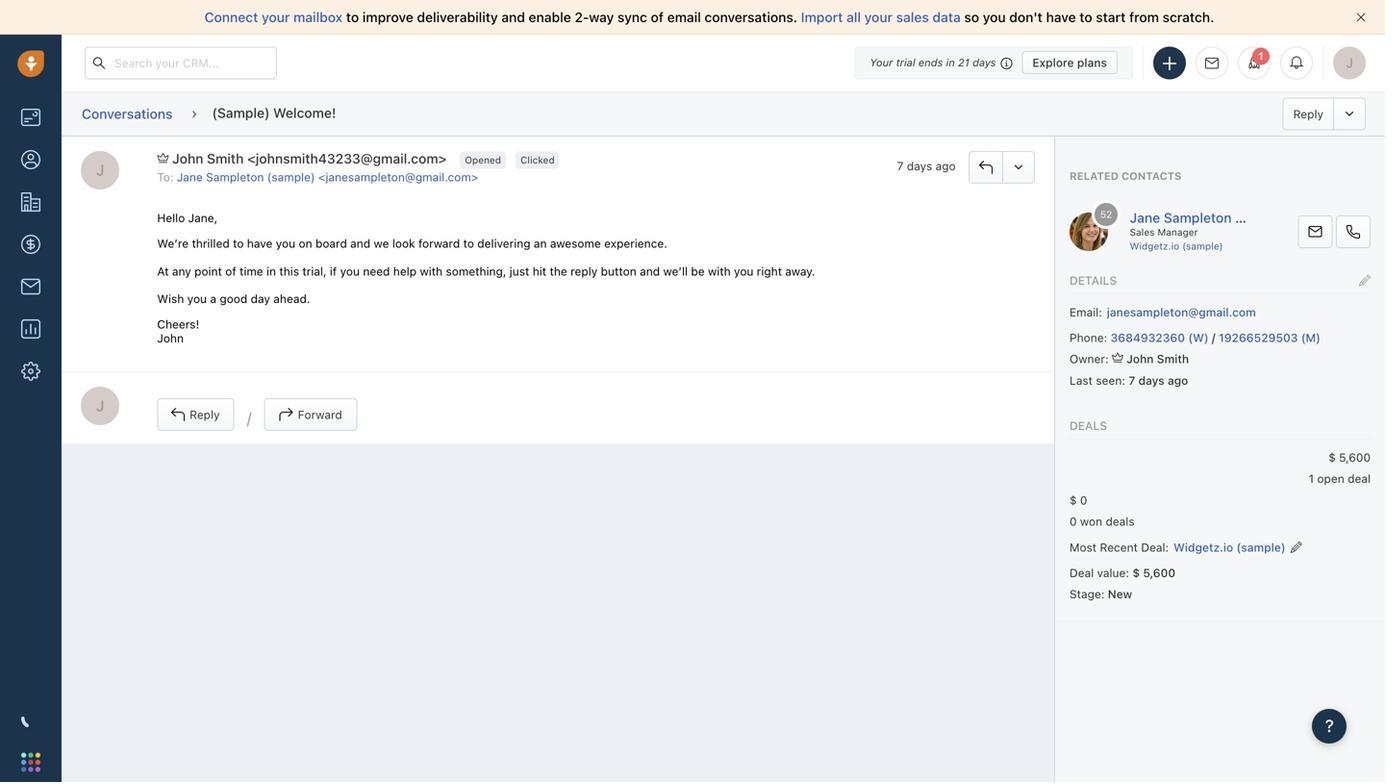 Task type: locate. For each thing, give the bounding box(es) containing it.
a
[[210, 292, 217, 306]]

0 vertical spatial 5,600
[[1340, 451, 1371, 464]]

your
[[870, 56, 893, 69]]

of left the time
[[225, 265, 236, 278]]

thrilled
[[192, 237, 230, 250]]

:
[[170, 170, 174, 184], [1099, 306, 1103, 319], [1104, 331, 1108, 345], [1106, 352, 1109, 366], [1166, 541, 1169, 554], [1126, 566, 1130, 580], [1102, 588, 1105, 601]]

deal inside the "deal value : $ 5,600 stage : new"
[[1070, 566, 1094, 580]]

have up the time
[[247, 237, 273, 250]]

0 horizontal spatial reply
[[190, 408, 220, 421]]

1 horizontal spatial $
[[1133, 566, 1141, 580]]

0 up won
[[1081, 494, 1088, 507]]

1 vertical spatial and
[[350, 237, 371, 250]]

welcome!
[[273, 105, 336, 121]]

1 horizontal spatial and
[[502, 9, 525, 25]]

1 horizontal spatial days
[[973, 56, 996, 69]]

send email image
[[1206, 57, 1219, 70]]

1 vertical spatial in
[[267, 265, 276, 278]]

and left we
[[350, 237, 371, 250]]

to : jane sampleton (sample) <janesampleton@gmail.com>
[[157, 170, 479, 184]]

you left a
[[187, 292, 207, 306]]

related
[[1070, 170, 1119, 182]]

0 horizontal spatial with
[[420, 265, 443, 278]]

1 vertical spatial days
[[907, 159, 933, 173]]

deal up the stage
[[1070, 566, 1094, 580]]

in left 21
[[947, 56, 956, 69]]

: up owner : at the top
[[1104, 331, 1108, 345]]

smith down (sample)
[[207, 151, 244, 166]]

(sample)
[[212, 105, 270, 121]]

widgetz.io (sample) link down $ 5,600 1 open deal $ 0 0 won deals
[[1174, 540, 1286, 558]]

good
[[220, 292, 248, 306]]

john for john smith <johnsmith43233@gmail.com>
[[172, 151, 203, 166]]

widgetz.io (sample) link
[[1130, 240, 1224, 251], [1174, 540, 1286, 558]]

1 vertical spatial john
[[157, 331, 184, 345]]

0 vertical spatial ago
[[936, 159, 956, 173]]

of
[[651, 9, 664, 25], [225, 265, 236, 278]]

0 vertical spatial deal
[[1142, 541, 1166, 554]]

2 vertical spatial and
[[640, 265, 660, 278]]

ago
[[936, 159, 956, 173], [1168, 374, 1189, 387]]

2 with from the left
[[708, 265, 731, 278]]

smith for john smith
[[1158, 352, 1190, 366]]

don't
[[1010, 9, 1043, 25]]

1 horizontal spatial your
[[865, 9, 893, 25]]

point
[[195, 265, 222, 278]]

1 vertical spatial sampleton
[[1164, 210, 1232, 226]]

1 vertical spatial widgetz.io (sample) link
[[1174, 540, 1286, 558]]

email : janesampleton@gmail.com
[[1070, 306, 1257, 319]]

$ right value
[[1133, 566, 1141, 580]]

sales
[[1130, 227, 1155, 238]]

0 vertical spatial days
[[973, 56, 996, 69]]

and left the enable
[[502, 9, 525, 25]]

you right if
[[340, 265, 360, 278]]

you left right
[[734, 265, 754, 278]]

explore plans link
[[1022, 51, 1118, 74]]

day
[[251, 292, 270, 306]]

0 horizontal spatial ago
[[936, 159, 956, 173]]

2 vertical spatial $
[[1133, 566, 1141, 580]]

1 link
[[1239, 47, 1271, 79]]

new
[[1108, 588, 1133, 601]]

1 vertical spatial $
[[1070, 494, 1077, 507]]

in left this
[[267, 265, 276, 278]]

1
[[1259, 50, 1265, 62], [1309, 472, 1315, 486]]

1 horizontal spatial /
[[1213, 331, 1216, 345]]

1 horizontal spatial with
[[708, 265, 731, 278]]

52
[[1101, 209, 1113, 220]]

/ left forward button
[[247, 409, 251, 427]]

smith down phone : 3684932360 (w) / 19266529503 (m)
[[1158, 352, 1190, 366]]

connect
[[205, 9, 258, 25]]

deal
[[1142, 541, 1166, 554], [1070, 566, 1094, 580]]

0 vertical spatial $
[[1329, 451, 1337, 464]]

1 vertical spatial ago
[[1168, 374, 1189, 387]]

widgetz.io down "sales"
[[1130, 240, 1180, 251]]

something,
[[446, 265, 507, 278]]

0 vertical spatial in
[[947, 56, 956, 69]]

1 vertical spatial 0
[[1070, 515, 1077, 528]]

1 horizontal spatial ago
[[1168, 374, 1189, 387]]

1 with from the left
[[420, 265, 443, 278]]

1 vertical spatial deal
[[1070, 566, 1094, 580]]

to up something,
[[463, 237, 474, 250]]

to right thrilled
[[233, 237, 244, 250]]

1 vertical spatial 1
[[1309, 472, 1315, 486]]

5,600
[[1340, 451, 1371, 464], [1144, 566, 1176, 580]]

0 horizontal spatial jane
[[177, 170, 203, 184]]

<johnsmith43233@gmail.com>
[[247, 151, 447, 166]]

1 horizontal spatial 7
[[1129, 374, 1136, 387]]

1 vertical spatial jane
[[1130, 210, 1161, 226]]

1 horizontal spatial 5,600
[[1340, 451, 1371, 464]]

last
[[1070, 374, 1093, 387]]

1 horizontal spatial reply
[[1294, 107, 1324, 121]]

3684932360
[[1111, 331, 1186, 345]]

1 vertical spatial /
[[247, 409, 251, 427]]

0 horizontal spatial deal
[[1070, 566, 1094, 580]]

widgetz.io down $ 5,600 1 open deal $ 0 0 won deals
[[1174, 541, 1234, 554]]

0 horizontal spatial 7
[[898, 159, 904, 173]]

0 horizontal spatial 1
[[1259, 50, 1265, 62]]

0 horizontal spatial sampleton
[[206, 170, 264, 184]]

/
[[1213, 331, 1216, 345], [247, 409, 251, 427]]

1 your from the left
[[262, 9, 290, 25]]

connect your mailbox link
[[205, 9, 346, 25]]

0 vertical spatial sampleton
[[206, 170, 264, 184]]

0 horizontal spatial smith
[[207, 151, 244, 166]]

john up the hello jane,
[[172, 151, 203, 166]]

details
[[1070, 274, 1118, 287]]

1 horizontal spatial smith
[[1158, 352, 1190, 366]]

2 vertical spatial days
[[1139, 374, 1165, 387]]

5,600 inside the "deal value : $ 5,600 stage : new"
[[1144, 566, 1176, 580]]

0 vertical spatial 7
[[898, 159, 904, 173]]

0 horizontal spatial $
[[1070, 494, 1077, 507]]

deals
[[1106, 515, 1135, 528]]

close image
[[1357, 13, 1367, 22]]

deal right recent
[[1142, 541, 1166, 554]]

1 horizontal spatial jane
[[1130, 210, 1161, 226]]

and
[[502, 9, 525, 25], [350, 237, 371, 250], [640, 265, 660, 278]]

0 left won
[[1070, 515, 1077, 528]]

1 vertical spatial 7
[[1129, 374, 1136, 387]]

most recent deal : widgetz.io (sample)
[[1070, 541, 1286, 554]]

your left the mailbox
[[262, 9, 290, 25]]

scratch.
[[1163, 9, 1215, 25]]

of right "sync" on the top
[[651, 9, 664, 25]]

0 horizontal spatial your
[[262, 9, 290, 25]]

1 vertical spatial 5,600
[[1144, 566, 1176, 580]]

won
[[1081, 515, 1103, 528]]

0 vertical spatial widgetz.io
[[1130, 240, 1180, 251]]

sampleton up manager
[[1164, 210, 1232, 226]]

you left on
[[276, 237, 296, 250]]

your right all
[[865, 9, 893, 25]]

1 horizontal spatial in
[[947, 56, 956, 69]]

Search your CRM... text field
[[85, 47, 277, 79]]

in
[[947, 56, 956, 69], [267, 265, 276, 278]]

0 vertical spatial john
[[172, 151, 203, 166]]

jane right to on the top of page
[[177, 170, 203, 184]]

(sample)
[[267, 170, 315, 184], [1236, 210, 1292, 226], [1183, 240, 1224, 251], [1237, 541, 1286, 554]]

0 horizontal spatial /
[[247, 409, 251, 427]]

with right help
[[420, 265, 443, 278]]

1 right send email image
[[1259, 50, 1265, 62]]

1 horizontal spatial sampleton
[[1164, 210, 1232, 226]]

0 vertical spatial reply
[[1294, 107, 1324, 121]]

john down 3684932360
[[1127, 352, 1154, 366]]

jane up "sales"
[[1130, 210, 1161, 226]]

1 vertical spatial of
[[225, 265, 236, 278]]

0 vertical spatial jane
[[177, 170, 203, 184]]

with right be
[[708, 265, 731, 278]]

forward button
[[264, 398, 358, 431]]

jane sampleton (sample) link
[[1130, 210, 1292, 226]]

0 vertical spatial /
[[1213, 331, 1216, 345]]

1 vertical spatial reply
[[190, 408, 220, 421]]

1 horizontal spatial 1
[[1309, 472, 1315, 486]]

data
[[933, 9, 961, 25]]

import
[[801, 9, 843, 25]]

on
[[299, 237, 312, 250]]

0 horizontal spatial 5,600
[[1144, 566, 1176, 580]]

0 vertical spatial 0
[[1081, 494, 1088, 507]]

1 horizontal spatial reply button
[[1283, 98, 1334, 130]]

recent
[[1101, 541, 1139, 554]]

7
[[898, 159, 904, 173], [1129, 374, 1136, 387]]

widgetz.io (sample) link down manager
[[1130, 240, 1224, 251]]

: left new at bottom right
[[1102, 588, 1105, 601]]

(m)
[[1302, 331, 1321, 345]]

sales
[[897, 9, 930, 25]]

if
[[330, 265, 337, 278]]

value
[[1098, 566, 1126, 580]]

$
[[1329, 451, 1337, 464], [1070, 494, 1077, 507], [1133, 566, 1141, 580]]

have right don't
[[1047, 9, 1077, 25]]

0
[[1081, 494, 1088, 507], [1070, 515, 1077, 528]]

so
[[965, 9, 980, 25]]

jane sampleton (sample) sales manager widgetz.io (sample)
[[1130, 210, 1292, 251]]

and left we'll
[[640, 265, 660, 278]]

contacts
[[1122, 170, 1182, 182]]

/ right (w)
[[1213, 331, 1216, 345]]

cheers! john
[[157, 318, 199, 345]]

hit
[[533, 265, 547, 278]]

$ up open
[[1329, 451, 1337, 464]]

19266529503
[[1219, 331, 1299, 345]]

0 horizontal spatial and
[[350, 237, 371, 250]]

1 vertical spatial smith
[[1158, 352, 1190, 366]]

menu item
[[1286, 540, 1303, 560]]

at any point of time in this trial, if you need help with something, just hit the reply button and we'll be with you right away.
[[157, 265, 816, 278]]

0 vertical spatial smith
[[207, 151, 244, 166]]

1 left open
[[1309, 472, 1315, 486]]

2 horizontal spatial $
[[1329, 451, 1337, 464]]

john smith <johnsmith43233@gmail.com>
[[172, 151, 447, 166]]

smith
[[207, 151, 244, 166], [1158, 352, 1190, 366]]

to right the mailbox
[[346, 9, 359, 25]]

janesampleton@gmail.com
[[1108, 306, 1257, 319]]

sampleton up "jane,"
[[206, 170, 264, 184]]

1 horizontal spatial have
[[1047, 9, 1077, 25]]

1 vertical spatial have
[[247, 237, 273, 250]]

5,600 down 'most recent deal : widgetz.io (sample)'
[[1144, 566, 1176, 580]]

1 horizontal spatial of
[[651, 9, 664, 25]]

enable
[[529, 9, 571, 25]]

clicked
[[521, 154, 555, 166]]

5,600 up 'deal'
[[1340, 451, 1371, 464]]

0 horizontal spatial have
[[247, 237, 273, 250]]

john smith
[[1127, 352, 1190, 366]]

2 vertical spatial john
[[1127, 352, 1154, 366]]

1 vertical spatial reply button
[[157, 398, 234, 431]]

john down cheers!
[[157, 331, 184, 345]]

forward
[[419, 237, 460, 250]]

$ up most
[[1070, 494, 1077, 507]]



Task type: vqa. For each thing, say whether or not it's contained in the screenshot.
a
yes



Task type: describe. For each thing, give the bounding box(es) containing it.
0 vertical spatial have
[[1047, 9, 1077, 25]]

from
[[1130, 9, 1160, 25]]

experience.
[[605, 237, 668, 250]]

(w)
[[1189, 331, 1209, 345]]

hello
[[157, 211, 185, 225]]

hello jane,
[[157, 211, 218, 225]]

smith for john smith <johnsmith43233@gmail.com>
[[207, 151, 244, 166]]

$ inside the "deal value : $ 5,600 stage : new"
[[1133, 566, 1141, 580]]

: up the seen:
[[1106, 352, 1109, 366]]

2 horizontal spatial days
[[1139, 374, 1165, 387]]

way
[[589, 9, 614, 25]]

the
[[550, 265, 568, 278]]

opened
[[465, 154, 502, 166]]

time
[[240, 265, 263, 278]]

edit image
[[1360, 274, 1371, 287]]

you right so
[[983, 9, 1006, 25]]

just
[[510, 265, 530, 278]]

1 horizontal spatial 0
[[1081, 494, 1088, 507]]

1 inside $ 5,600 1 open deal $ 0 0 won deals
[[1309, 472, 1315, 486]]

freshworks switcher image
[[21, 753, 40, 772]]

cheers!
[[157, 318, 199, 331]]

right
[[757, 265, 782, 278]]

we
[[374, 237, 389, 250]]

related contacts
[[1070, 170, 1182, 182]]

be
[[691, 265, 705, 278]]

your trial ends in 21 days
[[870, 56, 996, 69]]

0 vertical spatial 1
[[1259, 50, 1265, 62]]

we're thrilled to have you on board and we look forward to delivering an awesome experience.
[[157, 237, 668, 250]]

improve
[[363, 9, 414, 25]]

jane,
[[188, 211, 218, 225]]

awesome
[[550, 237, 601, 250]]

board
[[316, 237, 347, 250]]

phone
[[1070, 331, 1104, 345]]

widgetz.io inside 'jane sampleton (sample) sales manager widgetz.io (sample)'
[[1130, 240, 1180, 251]]

phone : 3684932360 (w) / 19266529503 (m)
[[1070, 331, 1321, 345]]

1 horizontal spatial deal
[[1142, 541, 1166, 554]]

john inside cheers! john
[[157, 331, 184, 345]]

any
[[172, 265, 191, 278]]

email
[[668, 9, 701, 25]]

email
[[1070, 306, 1099, 319]]

sync
[[618, 9, 648, 25]]

away.
[[786, 265, 816, 278]]

deliverability
[[417, 9, 498, 25]]

need
[[363, 265, 390, 278]]

explore
[[1033, 56, 1075, 69]]

2-
[[575, 9, 589, 25]]

conversations link
[[81, 99, 174, 129]]

0 horizontal spatial in
[[267, 265, 276, 278]]

0 horizontal spatial 0
[[1070, 515, 1077, 528]]

manager
[[1158, 227, 1199, 238]]

import all your sales data link
[[801, 9, 965, 25]]

0 vertical spatial and
[[502, 9, 525, 25]]

to
[[157, 170, 170, 184]]

1 vertical spatial widgetz.io
[[1174, 541, 1234, 554]]

: right recent
[[1166, 541, 1169, 554]]

at
[[157, 265, 169, 278]]

to left start
[[1080, 9, 1093, 25]]

open
[[1318, 472, 1345, 486]]

seen:
[[1097, 374, 1126, 387]]

owner :
[[1070, 352, 1109, 366]]

: up 'phone'
[[1099, 306, 1103, 319]]

reply
[[571, 265, 598, 278]]

deal
[[1348, 472, 1371, 486]]

wish
[[157, 292, 184, 306]]

: up new at bottom right
[[1126, 566, 1130, 580]]

jane sampleton (sample) <janesampleton@gmail.com> link
[[177, 170, 479, 184]]

this
[[279, 265, 299, 278]]

all
[[847, 9, 861, 25]]

2 your from the left
[[865, 9, 893, 25]]

trial,
[[303, 265, 327, 278]]

trial
[[897, 56, 916, 69]]

0 horizontal spatial of
[[225, 265, 236, 278]]

0 vertical spatial of
[[651, 9, 664, 25]]

john for john smith
[[1127, 352, 1154, 366]]

jane inside 'jane sampleton (sample) sales manager widgetz.io (sample)'
[[1130, 210, 1161, 226]]

52 button
[[1070, 200, 1121, 251]]

forward
[[298, 408, 342, 421]]

last seen: 7 days ago
[[1070, 374, 1189, 387]]

an
[[534, 237, 547, 250]]

janesampleton@gmail.com link
[[1108, 304, 1257, 323]]

0 vertical spatial reply button
[[1283, 98, 1334, 130]]

explore plans
[[1033, 56, 1108, 69]]

sampleton inside 'jane sampleton (sample) sales manager widgetz.io (sample)'
[[1164, 210, 1232, 226]]

: up hello in the top left of the page
[[170, 170, 174, 184]]

connect your mailbox to improve deliverability and enable 2-way sync of email conversations. import all your sales data so you don't have to start from scratch.
[[205, 9, 1215, 25]]

conversations
[[82, 106, 173, 122]]

wish you a good day ahead.
[[157, 292, 310, 306]]

we're
[[157, 237, 189, 250]]

(sample) welcome!
[[212, 105, 336, 121]]

most
[[1070, 541, 1097, 554]]

deals
[[1070, 419, 1108, 433]]

stage
[[1070, 588, 1102, 601]]

button
[[601, 265, 637, 278]]

look
[[393, 237, 415, 250]]

0 vertical spatial widgetz.io (sample) link
[[1130, 240, 1224, 251]]

owner
[[1070, 352, 1106, 366]]

help
[[393, 265, 417, 278]]

2 horizontal spatial and
[[640, 265, 660, 278]]

$ 5,600 1 open deal $ 0 0 won deals
[[1070, 451, 1371, 528]]

plans
[[1078, 56, 1108, 69]]

5,600 inside $ 5,600 1 open deal $ 0 0 won deals
[[1340, 451, 1371, 464]]

7 days ago
[[898, 159, 956, 173]]

0 horizontal spatial reply button
[[157, 398, 234, 431]]

delivering
[[478, 237, 531, 250]]

0 horizontal spatial days
[[907, 159, 933, 173]]

21
[[959, 56, 970, 69]]



